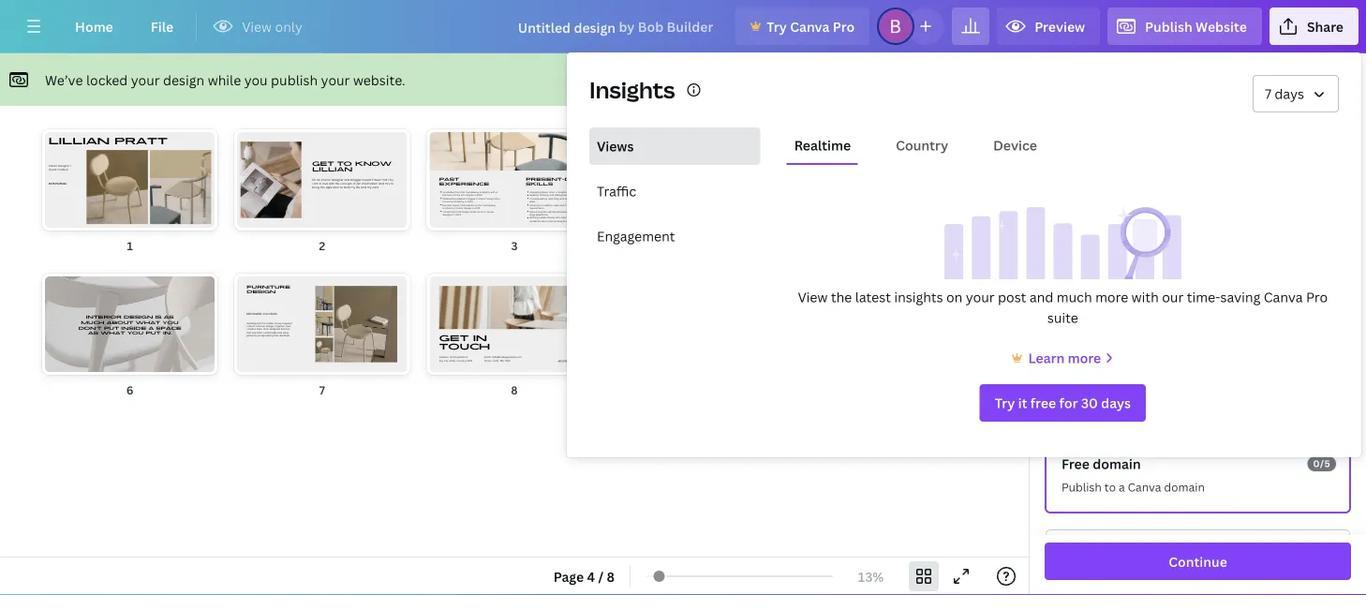 Task type: locate. For each thing, give the bounding box(es) containing it.
0 vertical spatial country
[[896, 136, 949, 154]]

about
[[107, 320, 133, 325]]

what down is
[[136, 320, 160, 325]]

2 horizontal spatial 2023
[[475, 207, 480, 210]]

life inside assessing space, room, or builiding requirements reading, drawing, and editing blueprints conceptualizing, sketching, and rendering design plans adhering to building codes and inspection requirements determining the optimal placement of furniture and large appliances working collaboratively with clients to bring their residential and commercial space dreams to life
[[580, 220, 583, 223]]

working inside minimalist comforts working with the amber house required custom furniture design. together, their creative team and i designed furniture that was both comfortable and sleek, perfectly encapsulating their aesthetic.
[[247, 321, 256, 325]]

custom
[[247, 324, 255, 328]]

much up don't
[[81, 320, 105, 325]]

furniture
[[759, 93, 798, 108], [572, 210, 581, 213], [247, 285, 290, 290], [256, 324, 265, 328], [281, 328, 290, 331]]

both
[[344, 185, 350, 190], [257, 331, 263, 335]]

determining up views
[[578, 93, 635, 108]]

commercial up traffic "button"
[[651, 134, 707, 149]]

my left zen
[[351, 185, 356, 190]]

from right 2020
[[495, 197, 500, 200]]

0 horizontal spatial joined
[[210, 93, 241, 108]]

1 horizontal spatial what
[[136, 320, 160, 325]]

1 vertical spatial what
[[100, 330, 125, 336]]

view inside status
[[242, 17, 272, 35]]

7 days button
[[1253, 75, 1339, 112]]

0 horizontal spatial country
[[456, 359, 465, 363]]

in left 2020
[[474, 194, 476, 197]]

1 horizontal spatial canva
[[1128, 479, 1162, 495]]

1 horizontal spatial domain
[[1164, 479, 1205, 495]]

optimal
[[655, 93, 691, 108], [548, 210, 556, 213]]

clients up traffic "button"
[[711, 121, 741, 136]]

or
[[556, 190, 558, 194]]

designer up "approach"
[[332, 177, 344, 182]]

0 vertical spatial dxcb
[[262, 93, 287, 108]]

0 horizontal spatial dreams
[[568, 220, 576, 223]]

trempleway right at
[[482, 203, 496, 207]]

3
[[511, 237, 518, 253]]

dxcb inside graduated from the trempleway academy with a bachelor of fine arts degree in 2020 obtained my master's degree in interior design from the same academy in 2022 became a part-time teacher at the trempleway institute for interior design in 2023 joined the dxcb design studio as an in-house designer in 2023
[[455, 210, 461, 213]]

approach
[[326, 185, 340, 190]]

dxcb
[[262, 93, 287, 108], [455, 210, 461, 213]]

0 vertical spatial days
[[1275, 85, 1305, 103]]

1 horizontal spatial residential
[[578, 134, 626, 149]]

in.
[[163, 330, 172, 336]]

i left try
[[385, 181, 386, 186]]

0 horizontal spatial in-
[[385, 93, 399, 108]]

furniture up was
[[256, 324, 265, 328]]

aesthetic.
[[280, 334, 291, 338]]

1 vertical spatial for
[[1059, 394, 1078, 412]]

web
[[1254, 110, 1300, 140]]

publish for publish to
[[1045, 412, 1086, 427]]

0 horizontal spatial designer
[[210, 107, 250, 122]]

house down academy
[[487, 210, 494, 213]]

space inside assessing space, room, or builiding requirements reading, drawing, and editing blueprints conceptualizing, sketching, and rendering design plans adhering to building codes and inspection requirements determining the optimal placement of furniture and large appliances working collaboratively with clients to bring their residential and commercial space dreams to life
[[560, 220, 567, 223]]

1 horizontal spatial view
[[798, 288, 828, 306]]

1 vertical spatial you
[[163, 320, 179, 325]]

0 horizontal spatial canva
[[790, 17, 830, 35]]

0 horizontal spatial house
[[399, 93, 427, 108]]

clients inside determining the optimal placement of furniture and large appliances working collaboratively with clients to bring their residential and commercial space dreams to life
[[711, 121, 741, 136]]

large down adhering
[[530, 213, 535, 217]]

the inside "joined the dxcb design studio as an in-house designer in 2023"
[[244, 93, 259, 108]]

we've locked your design while you publish your website.
[[45, 71, 405, 89]]

0 vertical spatial space
[[710, 134, 738, 149]]

publish website button
[[1108, 7, 1262, 45]]

1 vertical spatial placement
[[557, 210, 569, 213]]

my inside "my star projects"
[[875, 145, 892, 152]]

clients inside assessing space, room, or builiding requirements reading, drawing, and editing blueprints conceptualizing, sketching, and rendering design plans adhering to building codes and inspection requirements determining the optimal placement of furniture and large appliances working collaboratively with clients to bring their residential and commercial space dreams to life
[[561, 216, 568, 220]]

get inside get in touch
[[439, 333, 469, 343]]

2023 down part-
[[456, 213, 461, 217]]

1 horizontal spatial trempleway
[[482, 203, 496, 207]]

0 vertical spatial canva
[[790, 17, 830, 35]]

publish for publish website
[[1145, 17, 1193, 35]]

present-
[[526, 177, 565, 182]]

2 horizontal spatial your
[[966, 288, 995, 306]]

1 horizontal spatial dxcb
[[455, 210, 461, 213]]

my left star
[[875, 145, 892, 152]]

as down website.
[[356, 93, 367, 108]]

0 vertical spatial house
[[399, 93, 427, 108]]

design for interior design is as much about what you don't put inside a space as what you put in.
[[124, 314, 153, 320]]

an inside "joined the dxcb design studio as an in-house designer in 2023"
[[370, 93, 382, 108]]

working up views
[[578, 121, 616, 136]]

1 vertical spatial appliances
[[536, 213, 548, 217]]

2 vertical spatial bring
[[571, 216, 577, 220]]

star
[[895, 145, 923, 152]]

7 inside 'button'
[[1265, 85, 1272, 103]]

main menu bar
[[0, 0, 1366, 53]]

try canva pro
[[767, 17, 855, 35]]

with inside graduated from the trempleway academy with a bachelor of fine arts degree in 2020 obtained my master's degree in interior design from the same academy in 2022 became a part-time teacher at the trempleway institute for interior design in 2023 joined the dxcb design studio as an in-house designer in 2023
[[491, 190, 495, 194]]

0 vertical spatial designer
[[210, 107, 250, 122]]

a right academy
[[496, 190, 497, 194]]

8 down let's work together address: 123 anywhere st. any city, state, country 12345 phone: (123) 456 7890 email: hello@reallygreatsite.com at the bottom of page
[[511, 382, 518, 397]]

space inside the interior design is as much about what you don't put inside a space as what you put in.
[[156, 325, 181, 330]]

interior
[[322, 177, 331, 182]]

days inside button
[[1101, 394, 1131, 412]]

0 vertical spatial 2023
[[264, 107, 287, 122]]

for right institute
[[452, 207, 455, 210]]

0 horizontal spatial what
[[100, 330, 125, 336]]

you up in.
[[163, 320, 179, 325]]

bring left the realtime button
[[756, 121, 780, 136]]

in down we've locked your design while you publish your website.
[[253, 107, 261, 122]]

with
[[689, 121, 708, 136], [329, 181, 335, 186], [491, 190, 495, 194], [556, 216, 560, 220], [1132, 288, 1159, 306], [257, 321, 261, 325]]

is
[[155, 314, 162, 320]]

0 vertical spatial 8
[[511, 382, 518, 397]]

experience
[[439, 181, 489, 186]]

get up 123
[[439, 333, 469, 343]]

together,
[[275, 324, 285, 328]]

0 vertical spatial bring
[[756, 121, 780, 136]]

bring down the inspection
[[571, 216, 577, 220]]

with left our
[[1132, 288, 1159, 306]]

bring left this
[[312, 185, 320, 190]]

large
[[578, 107, 602, 122], [530, 213, 535, 217]]

studio
[[324, 93, 353, 108], [470, 210, 477, 213]]

what
[[136, 320, 160, 325], [100, 330, 125, 336]]

1 horizontal spatial large
[[578, 107, 602, 122]]

2 horizontal spatial you
[[244, 71, 268, 89]]

0 horizontal spatial get
[[312, 160, 334, 167]]

optimal up views button
[[655, 93, 691, 108]]

you
[[244, 71, 268, 89], [163, 320, 179, 325], [127, 330, 144, 336]]

my star projects button
[[814, 132, 984, 254]]

design inside the interior design is as much about what you don't put inside a space as what you put in.
[[124, 314, 153, 320]]

0 vertical spatial more
[[1096, 288, 1129, 306]]

learn more
[[1029, 349, 1101, 367]]

1 vertical spatial commercial
[[547, 220, 560, 223]]

days up web in the top right of the page
[[1275, 85, 1305, 103]]

dreams left the realtime button
[[741, 134, 777, 149]]

7 for 7
[[319, 382, 325, 397]]

0 vertical spatial 7
[[1265, 85, 1272, 103]]

comforts
[[263, 312, 278, 316]]

0 vertical spatial life
[[793, 134, 806, 149]]

+
[[70, 164, 72, 168]]

requirements up rendering
[[569, 190, 583, 194]]

1 horizontal spatial house
[[487, 210, 494, 213]]

the left latest
[[831, 288, 852, 306]]

0/5
[[1313, 457, 1331, 470]]

degree up the 2022
[[466, 194, 474, 197]]

domain up "continue"
[[1164, 479, 1205, 495]]

our
[[1162, 288, 1184, 306]]

their inside determining the optimal placement of furniture and large appliances working collaboratively with clients to bring their residential and commercial space dreams to life
[[783, 121, 803, 136]]

clients down the inspection
[[561, 216, 568, 220]]

country button
[[889, 127, 956, 163]]

studio up 'get to know lillian'
[[324, 93, 353, 108]]

house
[[275, 321, 282, 325]]

0 vertical spatial much
[[1057, 288, 1092, 306]]

interior inside the interior design is as much about what you don't put inside a space as what you put in.
[[86, 314, 122, 320]]

requirements down "plans"
[[530, 207, 544, 210]]

1 vertical spatial much
[[81, 320, 105, 325]]

view left latest
[[798, 288, 828, 306]]

master's
[[458, 197, 467, 200]]

on right the resize
[[1114, 334, 1130, 352]]

of down the inspection
[[569, 210, 571, 213]]

blueprints
[[563, 194, 574, 197]]

design right rendering
[[576, 197, 583, 200]]

0 horizontal spatial placement
[[557, 210, 569, 213]]

design up inside
[[124, 314, 153, 320]]

0 horizontal spatial space
[[156, 325, 181, 330]]

2025 portfolio
[[48, 182, 67, 186]]

0 horizontal spatial days
[[1101, 394, 1131, 412]]

interior inside interior designer + visual creative
[[48, 164, 57, 168]]

0 horizontal spatial view
[[242, 17, 272, 35]]

0 vertical spatial clients
[[711, 121, 741, 136]]

0 horizontal spatial you
[[127, 330, 144, 336]]

work
[[565, 359, 572, 363]]

minimalist
[[247, 312, 262, 316]]

working inside assessing space, room, or builiding requirements reading, drawing, and editing blueprints conceptualizing, sketching, and rendering design plans adhering to building codes and inspection requirements determining the optimal placement of furniture and large appliances working collaboratively with clients to bring their residential and commercial space dreams to life
[[530, 216, 538, 220]]

portfolio
[[56, 182, 67, 186]]

encapsulating
[[257, 334, 274, 338]]

1 horizontal spatial working
[[530, 216, 538, 220]]

0 vertical spatial large
[[578, 107, 602, 122]]

i left designed on the bottom left of page
[[269, 328, 269, 331]]

pro
[[833, 17, 855, 35], [1306, 288, 1328, 306]]

love
[[323, 181, 328, 186]]

an inside graduated from the trempleway academy with a bachelor of fine arts degree in 2020 obtained my master's degree in interior design from the same academy in 2022 became a part-time teacher at the trempleway institute for interior design in 2023 joined the dxcb design studio as an in-house designer in 2023
[[481, 210, 483, 213]]

house inside graduated from the trempleway academy with a bachelor of fine arts degree in 2020 obtained my master's degree in interior design from the same academy in 2022 became a part-time teacher at the trempleway institute for interior design in 2023 joined the dxcb design studio as an in-house designer in 2023
[[487, 210, 494, 213]]

with right love
[[329, 181, 335, 186]]

learn more button
[[1008, 347, 1118, 369]]

in- inside graduated from the trempleway academy with a bachelor of fine arts degree in 2020 obtained my master's degree in interior design from the same academy in 2022 became a part-time teacher at the trempleway institute for interior design in 2023 joined the dxcb design studio as an in-house designer in 2023
[[484, 210, 487, 213]]

1 vertical spatial 7
[[319, 382, 325, 397]]

appliances down insights
[[605, 107, 657, 122]]

0 vertical spatial an
[[370, 93, 382, 108]]

for left 30
[[1059, 394, 1078, 412]]

1 vertical spatial days
[[1101, 394, 1131, 412]]

try for try canva pro
[[767, 17, 787, 35]]

2 vertical spatial 2023
[[456, 213, 461, 217]]

canva
[[790, 17, 830, 35], [1264, 288, 1303, 306], [1128, 479, 1162, 495]]

0 vertical spatial determining
[[578, 93, 635, 108]]

visual
[[48, 167, 56, 172]]

the right the fine
[[461, 190, 465, 194]]

0 vertical spatial for
[[452, 207, 455, 210]]

appliances inside assessing space, room, or builiding requirements reading, drawing, and editing blueprints conceptualizing, sketching, and rendering design plans adhering to building codes and inspection requirements determining the optimal placement of furniture and large appliances working collaboratively with clients to bring their residential and commercial space dreams to life
[[536, 213, 548, 217]]

studio inside "joined the dxcb design studio as an in-house designer in 2023"
[[324, 93, 353, 108]]

7
[[1265, 85, 1272, 103], [319, 382, 325, 397]]

much inside the interior design is as much about what you don't put inside a space as what you put in.
[[81, 320, 105, 325]]

much inside view the latest insights on your post and much more with our time-saving canva pro suite
[[1057, 288, 1092, 306]]

1 horizontal spatial appliances
[[605, 107, 657, 122]]

put down about
[[104, 325, 119, 330]]

let's work together address: 123 anywhere st. any city, state, country 12345 phone: (123) 456 7890 email: hello@reallygreatsite.com
[[439, 356, 585, 363]]

design left by
[[574, 18, 616, 36]]

of inside graduated from the trempleway academy with a bachelor of fine arts degree in 2020 obtained my master's degree in interior design from the same academy in 2022 became a part-time teacher at the trempleway institute for interior design in 2023 joined the dxcb design studio as an in-house designer in 2023
[[453, 194, 455, 197]]

work.
[[373, 185, 379, 190]]

their
[[783, 121, 803, 136], [578, 216, 582, 220], [286, 324, 291, 328], [274, 334, 279, 338]]

1 vertical spatial determining
[[530, 210, 543, 213]]

dreams inside determining the optimal placement of furniture and large appliances working collaboratively with clients to bring their residential and commercial space dreams to life
[[741, 134, 777, 149]]

1 horizontal spatial bring
[[571, 216, 577, 220]]

0 vertical spatial studio
[[324, 93, 353, 108]]

design down time
[[462, 210, 469, 213]]

1 horizontal spatial space
[[560, 220, 567, 223]]

0 horizontal spatial 7
[[319, 382, 325, 397]]

view the latest insights on your post and much more with our time-saving canva pro suite
[[798, 288, 1328, 327]]

2023 right teacher
[[475, 207, 480, 210]]

the inside assessing space, room, or builiding requirements reading, drawing, and editing blueprints conceptualizing, sketching, and rendering design plans adhering to building codes and inspection requirements determining the optimal placement of furniture and large appliances working collaboratively with clients to bring their residential and commercial space dreams to life
[[543, 210, 547, 213]]

page
[[554, 567, 584, 585]]

0 horizontal spatial i
[[269, 328, 269, 331]]

more inside button
[[1068, 349, 1101, 367]]

the up views button
[[638, 93, 652, 108]]

to
[[1182, 110, 1207, 140], [744, 121, 753, 136], [780, 134, 790, 149], [337, 160, 352, 167], [391, 181, 394, 186], [340, 185, 343, 190], [540, 203, 542, 207], [568, 216, 571, 220], [577, 220, 579, 223], [1088, 412, 1100, 427], [1105, 479, 1116, 495]]

1 horizontal spatial in-
[[484, 210, 487, 213]]

the down building
[[543, 210, 547, 213]]

appliances
[[605, 107, 657, 122], [536, 213, 548, 217]]

get up the interior
[[312, 160, 334, 167]]

0 vertical spatial optimal
[[655, 93, 691, 108]]

design down the 2022
[[464, 207, 471, 210]]

joined down became
[[443, 210, 450, 213]]

determining inside determining the optimal placement of furniture and large appliances working collaboratively with clients to bring their residential and commercial space dreams to life
[[578, 93, 635, 108]]

more right "learn"
[[1068, 349, 1101, 367]]

2 horizontal spatial life
[[793, 134, 806, 149]]

0 horizontal spatial appliances
[[536, 213, 548, 217]]

2023 inside "joined the dxcb design studio as an in-house designer in 2023"
[[264, 107, 287, 122]]

dreams inside assessing space, room, or builiding requirements reading, drawing, and editing blueprints conceptualizing, sketching, and rendering design plans adhering to building codes and inspection requirements determining the optimal placement of furniture and large appliances working collaboratively with clients to bring their residential and commercial space dreams to life
[[568, 220, 576, 223]]

large up views
[[578, 107, 602, 122]]

life inside i'm an interior designer and blogger based in new york city. i am in love with the concept of zen minimalism and i try to bring this approach to both my life and my work.
[[356, 185, 360, 190]]

placement
[[694, 93, 744, 108], [557, 210, 569, 213]]

building
[[543, 203, 552, 207]]

view only status
[[204, 15, 312, 37]]

0 horizontal spatial 8
[[511, 382, 518, 397]]

1 vertical spatial studio
[[470, 210, 477, 213]]

1 horizontal spatial joined
[[443, 210, 450, 213]]

try inside button
[[995, 394, 1015, 412]]

email:
[[484, 356, 491, 360]]

realtime button
[[787, 127, 859, 163]]

placement down "codes"
[[557, 210, 569, 213]]

space up in.
[[156, 325, 181, 330]]

designer
[[58, 164, 69, 168]]

phone:
[[484, 359, 492, 363]]

design down publish
[[290, 93, 321, 108]]

you down inside
[[127, 330, 144, 336]]

dreams down the inspection
[[568, 220, 576, 223]]

publish website
[[1145, 17, 1247, 35]]

1 horizontal spatial put
[[146, 330, 161, 336]]

my inside graduated from the trempleway academy with a bachelor of fine arts degree in 2020 obtained my master's degree in interior design from the same academy in 2022 became a part-time teacher at the trempleway institute for interior design in 2023 joined the dxcb design studio as an in-house designer in 2023
[[454, 197, 457, 200]]

0 vertical spatial working
[[578, 121, 616, 136]]

minimalist comforts working with the amber house required custom furniture design. together, their creative team and i designed furniture that was both comfortable and sleek, perfectly encapsulating their aesthetic.
[[247, 312, 292, 338]]

residential down adhering
[[530, 220, 541, 223]]

design inside the main menu bar
[[574, 18, 616, 36]]

1 vertical spatial joined
[[443, 210, 450, 213]]

in up at
[[476, 197, 478, 200]]

interior designer + visual creative
[[48, 164, 72, 172]]

view left only
[[242, 17, 272, 35]]

0 vertical spatial both
[[344, 185, 350, 190]]

working
[[578, 121, 616, 136], [530, 216, 538, 220], [247, 321, 256, 325]]

1 vertical spatial from
[[495, 197, 500, 200]]

life inside determining the optimal placement of furniture and large appliances working collaboratively with clients to bring their residential and commercial space dreams to life
[[793, 134, 806, 149]]

insights
[[894, 288, 943, 306]]

of inside determining the optimal placement of furniture and large appliances working collaboratively with clients to bring their residential and commercial space dreams to life
[[747, 93, 756, 108]]

design up minimalist
[[247, 289, 276, 294]]

studio down teacher
[[470, 210, 477, 213]]

home link
[[60, 7, 128, 45]]

0 horizontal spatial large
[[530, 213, 535, 217]]

traffic button
[[589, 172, 761, 210]]

in inside "joined the dxcb design studio as an in-house designer in 2023"
[[253, 107, 261, 122]]

bring
[[756, 121, 780, 136], [312, 185, 320, 190], [571, 216, 577, 220]]

furniture inside determining the optimal placement of furniture and large appliances working collaboratively with clients to bring their residential and commercial space dreams to life
[[759, 93, 798, 108]]

0 horizontal spatial dxcb
[[262, 93, 287, 108]]

life
[[793, 134, 806, 149], [356, 185, 360, 190], [580, 220, 583, 223]]

assessing
[[530, 190, 540, 194]]

placement up views button
[[694, 93, 744, 108]]

minimalism
[[362, 181, 378, 186]]

1 vertical spatial dreams
[[568, 220, 576, 223]]

dxcb down part-
[[455, 210, 461, 213]]

much up suite
[[1057, 288, 1092, 306]]

1 horizontal spatial commercial
[[651, 134, 707, 149]]

device
[[994, 136, 1037, 154]]

2023 down publish
[[264, 107, 287, 122]]

publish to
[[1045, 412, 1100, 427]]

as down at
[[477, 210, 480, 213]]

(123)
[[493, 359, 499, 363]]

0 vertical spatial appliances
[[605, 107, 657, 122]]

canva inside button
[[790, 17, 830, 35]]

working inside determining the optimal placement of furniture and large appliances working collaboratively with clients to bring their residential and commercial space dreams to life
[[578, 121, 616, 136]]

0 horizontal spatial 2023
[[264, 107, 287, 122]]

0 horizontal spatial trempleway
[[465, 190, 479, 194]]

design for untitled design by bob builder
[[574, 18, 616, 36]]

designer down we've locked your design while you publish your website.
[[210, 107, 250, 122]]

post
[[998, 288, 1027, 306]]

dxcb inside "joined the dxcb design studio as an in-house designer in 2023"
[[262, 93, 287, 108]]

0 horizontal spatial pro
[[833, 17, 855, 35]]

both left zen
[[344, 185, 350, 190]]

0 horizontal spatial bring
[[312, 185, 320, 190]]

try for try it free for 30 days
[[995, 394, 1015, 412]]

0 horizontal spatial optimal
[[548, 210, 556, 213]]

canva inside view the latest insights on your post and much more with our time-saving canva pro suite
[[1264, 288, 1303, 306]]

try
[[767, 17, 787, 35], [995, 394, 1015, 412]]

1 vertical spatial designer
[[332, 177, 344, 182]]

an inside i'm an interior designer and blogger based in new york city. i am in love with the concept of zen minimalism and i try to bring this approach to both my life and my work.
[[317, 177, 321, 182]]

publish inside dropdown button
[[1145, 17, 1193, 35]]

0 vertical spatial residential
[[578, 134, 626, 149]]

with down "codes"
[[556, 216, 560, 220]]

both right was
[[257, 331, 263, 335]]

1 vertical spatial country
[[456, 359, 465, 363]]

optimal down "codes"
[[548, 210, 556, 213]]

put left in.
[[146, 330, 161, 336]]

collaboratively
[[619, 121, 686, 136], [539, 216, 555, 220]]

optimal inside determining the optimal placement of furniture and large appliances working collaboratively with clients to bring their residential and commercial space dreams to life
[[655, 93, 691, 108]]

get to know lillian
[[312, 160, 392, 173]]

an down 2020
[[481, 210, 483, 213]]

of up views button
[[747, 93, 756, 108]]

for inside graduated from the trempleway academy with a bachelor of fine arts degree in 2020 obtained my master's degree in interior design from the same academy in 2022 became a part-time teacher at the trempleway institute for interior design in 2023 joined the dxcb design studio as an in-house designer in 2023
[[452, 207, 455, 210]]

get inside 'get to know lillian'
[[312, 160, 334, 167]]

with inside minimalist comforts working with the amber house required custom furniture design. together, their creative team and i designed furniture that was both comfortable and sleek, perfectly encapsulating their aesthetic.
[[257, 321, 261, 325]]

you right while
[[244, 71, 268, 89]]

0 horizontal spatial working
[[247, 321, 256, 325]]

continue button
[[1045, 543, 1351, 580]]

academy
[[479, 190, 490, 194]]

untitled design by bob builder
[[518, 18, 713, 36]]

0 vertical spatial you
[[244, 71, 268, 89]]

with up traffic "button"
[[689, 121, 708, 136]]

0 vertical spatial what
[[136, 320, 160, 325]]

residential up day
[[578, 134, 626, 149]]

0 vertical spatial from
[[455, 190, 461, 194]]

with inside view the latest insights on your post and much more with our time-saving canva pro suite
[[1132, 288, 1159, 306]]

2 vertical spatial working
[[247, 321, 256, 325]]

share button
[[1270, 7, 1359, 45]]

1 horizontal spatial you
[[163, 320, 179, 325]]

i inside minimalist comforts working with the amber house required custom furniture design. together, their creative team and i designed furniture that was both comfortable and sleek, perfectly encapsulating their aesthetic.
[[269, 328, 269, 331]]

collaboratively inside assessing space, room, or builiding requirements reading, drawing, and editing blueprints conceptualizing, sketching, and rendering design plans adhering to building codes and inspection requirements determining the optimal placement of furniture and large appliances working collaboratively with clients to bring their residential and commercial space dreams to life
[[539, 216, 555, 220]]

publish for publish to a canva domain
[[1062, 479, 1102, 495]]

it
[[1018, 394, 1028, 412]]

design inside furniture design
[[247, 289, 276, 294]]

joined down we've locked your design while you publish your website.
[[210, 93, 241, 108]]

your up "joined the dxcb design studio as an in-house designer in 2023"
[[321, 71, 350, 89]]

on right the insights
[[947, 288, 963, 306]]

of left the fine
[[453, 194, 455, 197]]

i left 'am'
[[312, 181, 313, 186]]

0 vertical spatial get
[[312, 160, 334, 167]]

a inside the interior design is as much about what you don't put inside a space as what you put in.
[[149, 325, 154, 330]]

academy
[[454, 200, 464, 204]]



Task type: describe. For each thing, give the bounding box(es) containing it.
bob
[[638, 18, 664, 36]]

optimal inside assessing space, room, or builiding requirements reading, drawing, and editing blueprints conceptualizing, sketching, and rendering design plans adhering to building codes and inspection requirements determining the optimal placement of furniture and large appliances working collaboratively with clients to bring their residential and commercial space dreams to life
[[548, 210, 556, 213]]

designed
[[270, 328, 280, 331]]

bring inside assessing space, room, or builiding requirements reading, drawing, and editing blueprints conceptualizing, sketching, and rendering design plans adhering to building codes and inspection requirements determining the optimal placement of furniture and large appliances working collaboratively with clients to bring their residential and commercial space dreams to life
[[571, 216, 577, 220]]

try it free for 30 days button
[[980, 384, 1146, 422]]

any
[[439, 359, 443, 363]]

in left at
[[472, 207, 474, 210]]

suite
[[1048, 309, 1079, 327]]

country inside button
[[896, 136, 949, 154]]

1 horizontal spatial your
[[321, 71, 350, 89]]

8 inside "button"
[[607, 567, 615, 585]]

a down free domain
[[1119, 479, 1125, 495]]

builder
[[667, 18, 713, 36]]

lillian pratt
[[48, 135, 168, 146]]

123
[[450, 356, 453, 360]]

try
[[387, 181, 390, 186]]

as right is
[[164, 314, 174, 320]]

12345
[[466, 359, 472, 363]]

design inside assessing space, room, or builiding requirements reading, drawing, and editing blueprints conceptualizing, sketching, and rendering design plans adhering to building codes and inspection requirements determining the optimal placement of furniture and large appliances working collaboratively with clients to bring their residential and commercial space dreams to life
[[576, 197, 583, 200]]

builiding
[[559, 190, 568, 194]]

the
[[262, 321, 266, 325]]

2 vertical spatial canva
[[1128, 479, 1162, 495]]

fine
[[456, 194, 460, 197]]

designer inside graduated from the trempleway academy with a bachelor of fine arts degree in 2020 obtained my master's degree in interior design from the same academy in 2022 became a part-time teacher at the trempleway institute for interior design in 2023 joined the dxcb design studio as an in-house designer in 2023
[[443, 213, 452, 217]]

in right 'am'
[[319, 181, 322, 186]]

locked
[[86, 71, 128, 89]]

zen
[[356, 181, 361, 186]]

address:
[[439, 356, 449, 360]]

drawing,
[[540, 194, 549, 197]]

in left the 2022
[[465, 200, 467, 204]]

we've
[[45, 71, 83, 89]]

concept
[[341, 181, 352, 186]]

in down part-
[[453, 213, 455, 217]]

the inside view the latest insights on your post and much more with our time-saving canva pro suite
[[831, 288, 852, 306]]

get for get to know lillian
[[312, 160, 334, 167]]

commercial inside assessing space, room, or builiding requirements reading, drawing, and editing blueprints conceptualizing, sketching, and rendering design plans adhering to building codes and inspection requirements determining the optimal placement of furniture and large appliances working collaboratively with clients to bring their residential and commercial space dreams to life
[[547, 220, 560, 223]]

adhering
[[530, 203, 539, 207]]

bring inside i'm an interior designer and blogger based in new york city. i am in love with the concept of zen minimalism and i try to bring this approach to both my life and my work.
[[312, 185, 320, 190]]

i'm an interior designer and blogger based in new york city. i am in love with the concept of zen minimalism and i try to bring this approach to both my life and my work.
[[312, 177, 394, 190]]

website.
[[353, 71, 405, 89]]

degree up teacher
[[467, 197, 475, 200]]

publish
[[271, 71, 318, 89]]

bachelor
[[443, 194, 452, 197]]

publish to a canva domain
[[1062, 479, 1205, 495]]

their inside assessing space, room, or builiding requirements reading, drawing, and editing blueprints conceptualizing, sketching, and rendering design plans adhering to building codes and inspection requirements determining the optimal placement of furniture and large appliances working collaboratively with clients to bring their residential and commercial space dreams to life
[[578, 216, 582, 220]]

appliances inside determining the optimal placement of furniture and large appliances working collaboratively with clients to bring their residential and commercial space dreams to life
[[605, 107, 657, 122]]

time
[[461, 203, 465, 207]]

the left web in the top right of the page
[[1211, 110, 1249, 140]]

2
[[319, 237, 325, 253]]

let's
[[558, 359, 564, 363]]

past experience
[[439, 177, 489, 186]]

state,
[[450, 359, 456, 363]]

graduated from the trempleway academy with a bachelor of fine arts degree in 2020 obtained my master's degree in interior design from the same academy in 2022 became a part-time teacher at the trempleway institute for interior design in 2023 joined the dxcb design studio as an in-house designer in 2023
[[443, 190, 500, 217]]

that
[[247, 331, 251, 335]]

large inside assessing space, room, or builiding requirements reading, drawing, and editing blueprints conceptualizing, sketching, and rendering design plans adhering to building codes and inspection requirements determining the optimal placement of furniture and large appliances working collaboratively with clients to bring their residential and commercial space dreams to life
[[530, 213, 535, 217]]

studio inside graduated from the trempleway academy with a bachelor of fine arts degree in 2020 obtained my master's degree in interior design from the same academy in 2022 became a part-time teacher at the trempleway institute for interior design in 2023 joined the dxcb design studio as an in-house designer in 2023
[[470, 210, 477, 213]]

commercial inside determining the optimal placement of furniture and large appliances working collaboratively with clients to bring their residential and commercial space dreams to life
[[651, 134, 707, 149]]

know
[[355, 160, 392, 167]]

0 vertical spatial trempleway
[[465, 190, 479, 194]]

2 horizontal spatial i
[[385, 181, 386, 186]]

of inside assessing space, room, or builiding requirements reading, drawing, and editing blueprints conceptualizing, sketching, and rendering design plans adhering to building codes and inspection requirements determining the optimal placement of furniture and large appliances working collaboratively with clients to bring their residential and commercial space dreams to life
[[569, 210, 571, 213]]

1 horizontal spatial 2023
[[456, 213, 461, 217]]

home
[[75, 17, 113, 35]]

bring inside determining the optimal placement of furniture and large appliances working collaboratively with clients to bring their residential and commercial space dreams to life
[[756, 121, 780, 136]]

and inside view the latest insights on your post and much more with our time-saving canva pro suite
[[1030, 288, 1054, 306]]

furniture up aesthetic. on the bottom
[[281, 328, 290, 331]]

with inside i'm an interior designer and blogger based in new york city. i am in love with the concept of zen minimalism and i try to bring this approach to both my life and my work.
[[329, 181, 335, 186]]

as inside graduated from the trempleway academy with a bachelor of fine arts degree in 2020 obtained my master's degree in interior design from the same academy in 2022 became a part-time teacher at the trempleway institute for interior design in 2023 joined the dxcb design studio as an in-house designer in 2023
[[477, 210, 480, 213]]

0 horizontal spatial put
[[104, 325, 119, 330]]

in left new
[[372, 177, 374, 182]]

resize on mobile
[[1071, 334, 1177, 352]]

determining inside assessing space, room, or builiding requirements reading, drawing, and editing blueprints conceptualizing, sketching, and rendering design plans adhering to building codes and inspection requirements determining the optimal placement of furniture and large appliances working collaboratively with clients to bring their residential and commercial space dreams to life
[[530, 210, 543, 213]]

furniture up comforts
[[247, 285, 290, 290]]

7 for 7 days
[[1265, 85, 1272, 103]]

1 vertical spatial domain
[[1164, 479, 1205, 495]]

my star projects
[[871, 145, 927, 158]]

teacher
[[466, 203, 475, 207]]

0 horizontal spatial domain
[[1093, 455, 1141, 473]]

was
[[252, 331, 257, 335]]

4
[[587, 567, 595, 585]]

of inside i'm an interior designer and blogger based in new york city. i am in love with the concept of zen minimalism and i try to bring this approach to both my life and my work.
[[353, 181, 356, 186]]

pratt
[[114, 135, 168, 146]]

1 vertical spatial requirements
[[530, 207, 544, 210]]

days inside 'button'
[[1275, 85, 1305, 103]]

6
[[126, 382, 134, 397]]

engagement button
[[589, 217, 761, 255]]

creative
[[57, 167, 68, 172]]

1 horizontal spatial from
[[495, 197, 500, 200]]

design inside "joined the dxcb design studio as an in-house designer in 2023"
[[290, 93, 321, 108]]

free
[[1062, 455, 1090, 473]]

pro inside button
[[833, 17, 855, 35]]

plans
[[530, 200, 536, 204]]

designer inside i'm an interior designer and blogger based in new york city. i am in love with the concept of zen minimalism and i try to bring this approach to both my life and my work.
[[332, 177, 344, 182]]

on inside view the latest insights on your post and much more with our time-saving canva pro suite
[[947, 288, 963, 306]]

together
[[573, 359, 585, 363]]

creative
[[247, 328, 256, 331]]

both inside minimalist comforts working with the amber house required custom furniture design. together, their creative team and i designed furniture that was both comfortable and sleek, perfectly encapsulating their aesthetic.
[[257, 331, 263, 335]]

design left while
[[163, 71, 205, 89]]

2 vertical spatial you
[[127, 330, 144, 336]]

as inside "joined the dxcb design studio as an in-house designer in 2023"
[[356, 93, 367, 108]]

in- inside "joined the dxcb design studio as an in-house designer in 2023"
[[385, 93, 399, 108]]

city.
[[388, 177, 394, 182]]

part-
[[455, 203, 461, 207]]

inside
[[121, 325, 146, 330]]

publish for publish to the web
[[1096, 110, 1177, 140]]

determining the optimal placement of furniture and large appliances working collaboratively with clients to bring their residential and commercial space dreams to life
[[578, 93, 819, 149]]

1 vertical spatial on
[[1114, 334, 1130, 352]]

in inside get in touch
[[473, 333, 487, 343]]

collaboratively inside determining the optimal placement of furniture and large appliances working collaboratively with clients to bring their residential and commercial space dreams to life
[[619, 121, 686, 136]]

more inside view the latest insights on your post and much more with our time-saving canva pro suite
[[1096, 288, 1129, 306]]

as down don't
[[88, 330, 98, 336]]

0 horizontal spatial your
[[131, 71, 160, 89]]

free domain
[[1062, 455, 1141, 473]]

2020
[[477, 194, 482, 197]]

resize
[[1071, 334, 1111, 352]]

house inside "joined the dxcb design studio as an in-house designer in 2023"
[[399, 93, 427, 108]]

design.
[[266, 324, 274, 328]]

joined the dxcb design studio as an in-house designer in 2023
[[210, 93, 427, 122]]

space,
[[541, 190, 548, 194]]

my left work.
[[367, 185, 372, 190]]

get for get in touch
[[439, 333, 469, 343]]

graduated
[[443, 190, 455, 194]]

0 horizontal spatial from
[[455, 190, 461, 194]]

placement inside determining the optimal placement of furniture and large appliances working collaboratively with clients to bring their residential and commercial space dreams to life
[[694, 93, 744, 108]]

with inside determining the optimal placement of furniture and large appliances working collaboratively with clients to bring their residential and commercial space dreams to life
[[689, 121, 708, 136]]

view for view the latest insights on your post and much more with our time-saving canva pro suite
[[798, 288, 828, 306]]

continue
[[1169, 552, 1228, 570]]

anywhere
[[454, 356, 465, 360]]

residential inside determining the optimal placement of furniture and large appliances working collaboratively with clients to bring their residential and commercial space dreams to life
[[578, 134, 626, 149]]

at
[[475, 203, 478, 207]]

free
[[1031, 394, 1056, 412]]

pro inside view the latest insights on your post and much more with our time-saving canva pro suite
[[1306, 288, 1328, 306]]

your inside view the latest insights on your post and much more with our time-saving canva pro suite
[[966, 288, 995, 306]]

furniture inside assessing space, room, or builiding requirements reading, drawing, and editing blueprints conceptualizing, sketching, and rendering design plans adhering to building codes and inspection requirements determining the optimal placement of furniture and large appliances working collaboratively with clients to bring their residential and commercial space dreams to life
[[572, 210, 581, 213]]

get in touch
[[439, 333, 490, 351]]

with inside assessing space, room, or builiding requirements reading, drawing, and editing blueprints conceptualizing, sketching, and rendering design plans adhering to building codes and inspection requirements determining the optimal placement of furniture and large appliances working collaboratively with clients to bring their residential and commercial space dreams to life
[[556, 216, 560, 220]]

present-day skills
[[526, 177, 581, 186]]

lillian
[[312, 166, 353, 173]]

untitled
[[518, 18, 571, 36]]

the inside determining the optimal placement of furniture and large appliances working collaboratively with clients to bring their residential and commercial space dreams to life
[[638, 93, 652, 108]]

arts
[[461, 194, 465, 197]]

1 vertical spatial trempleway
[[482, 203, 496, 207]]

the right at
[[478, 203, 482, 207]]

obtained
[[443, 197, 453, 200]]

assessing space, room, or builiding requirements reading, drawing, and editing blueprints conceptualizing, sketching, and rendering design plans adhering to building codes and inspection requirements determining the optimal placement of furniture and large appliances working collaboratively with clients to bring their residential and commercial space dreams to life
[[530, 190, 586, 223]]

perfectly
[[247, 334, 257, 338]]

file
[[151, 17, 174, 35]]

placement inside assessing space, room, or builiding requirements reading, drawing, and editing blueprints conceptualizing, sketching, and rendering design plans adhering to building codes and inspection requirements determining the optimal placement of furniture and large appliances working collaboratively with clients to bring their residential and commercial space dreams to life
[[557, 210, 569, 213]]

design for furniture design
[[247, 289, 276, 294]]

7890
[[505, 359, 510, 363]]

design down academy
[[487, 197, 494, 200]]

engagement
[[597, 227, 675, 245]]

both inside i'm an interior designer and blogger based in new york city. i am in love with the concept of zen minimalism and i try to bring this approach to both my life and my work.
[[344, 185, 350, 190]]

became
[[443, 203, 452, 207]]

codes
[[552, 203, 559, 207]]

country inside let's work together address: 123 anywhere st. any city, state, country 12345 phone: (123) 456 7890 email: hello@reallygreatsite.com
[[456, 359, 465, 363]]

designer inside "joined the dxcb design studio as an in-house designer in 2023"
[[210, 107, 250, 122]]

1 horizontal spatial i
[[312, 181, 313, 186]]

furniture design
[[247, 285, 290, 294]]

view for view only
[[242, 17, 272, 35]]

large inside determining the optimal placement of furniture and large appliances working collaboratively with clients to bring their residential and commercial space dreams to life
[[578, 107, 602, 122]]

the down became
[[451, 210, 454, 213]]

while
[[208, 71, 241, 89]]

joined inside graduated from the trempleway academy with a bachelor of fine arts degree in 2020 obtained my master's degree in interior design from the same academy in 2022 became a part-time teacher at the trempleway institute for interior design in 2023 joined the dxcb design studio as an in-house designer in 2023
[[443, 210, 450, 213]]

to inside 'get to know lillian'
[[337, 160, 352, 167]]

the inside i'm an interior designer and blogger based in new york city. i am in love with the concept of zen minimalism and i try to bring this approach to both my life and my work.
[[335, 181, 340, 186]]

1 vertical spatial 2023
[[475, 207, 480, 210]]

room,
[[549, 190, 555, 194]]

sketching,
[[548, 197, 559, 200]]

0 vertical spatial requirements
[[569, 190, 583, 194]]

residential inside assessing space, room, or builiding requirements reading, drawing, and editing blueprints conceptualizing, sketching, and rendering design plans adhering to building codes and inspection requirements determining the optimal placement of furniture and large appliances working collaboratively with clients to bring their residential and commercial space dreams to life
[[530, 220, 541, 223]]

required
[[283, 321, 292, 325]]

the left same
[[443, 200, 446, 204]]

editing
[[555, 194, 562, 197]]

joined inside "joined the dxcb design studio as an in-house designer in 2023"
[[210, 93, 241, 108]]

a left part-
[[453, 203, 454, 207]]

space inside determining the optimal placement of furniture and large appliances working collaboratively with clients to bring their residential and commercial space dreams to life
[[710, 134, 738, 149]]

30
[[1081, 394, 1098, 412]]

for inside button
[[1059, 394, 1078, 412]]



Task type: vqa. For each thing, say whether or not it's contained in the screenshot.
list
no



